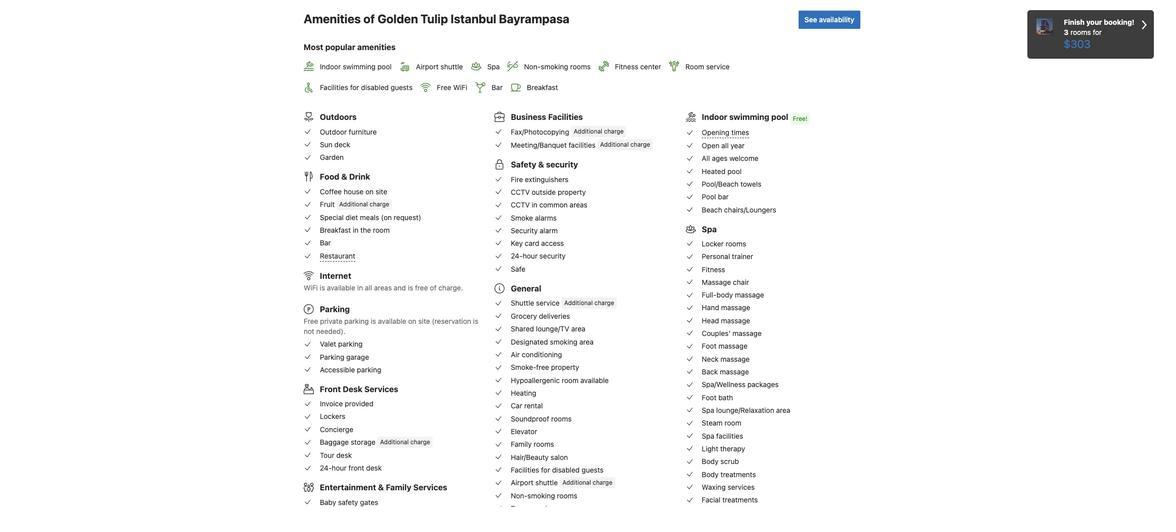 Task type: describe. For each thing, give the bounding box(es) containing it.
beach
[[702, 205, 723, 214]]

charge for meeting/banquet facilities
[[631, 141, 651, 149]]

car rental
[[511, 402, 543, 410]]

pool
[[702, 193, 717, 201]]

charge for airport shuttle
[[593, 479, 613, 487]]

provided
[[345, 400, 374, 408]]

0 horizontal spatial indoor swimming pool
[[320, 62, 392, 71]]

steam
[[702, 419, 723, 428]]

on inside free private parking is available on site (reservation is not needed).
[[409, 317, 417, 326]]

light therapy
[[702, 445, 746, 453]]

heated pool
[[702, 167, 742, 176]]

massage for head massage
[[722, 316, 751, 325]]

istanbul
[[451, 11, 497, 26]]

0 vertical spatial site
[[376, 187, 388, 196]]

free for free private parking is available on site (reservation is not needed).
[[304, 317, 318, 326]]

food & drink
[[320, 172, 370, 181]]

0 vertical spatial services
[[365, 385, 399, 394]]

service for room
[[707, 62, 730, 71]]

body for body scrub
[[702, 457, 719, 466]]

car
[[511, 402, 523, 410]]

0 vertical spatial indoor
[[320, 62, 341, 71]]

the
[[361, 226, 371, 235]]

rightchevron image
[[1143, 17, 1148, 32]]

see
[[805, 15, 818, 24]]

1 horizontal spatial family
[[511, 440, 532, 449]]

0 vertical spatial all
[[722, 141, 729, 150]]

free for free wifi
[[437, 83, 452, 92]]

business facilities
[[511, 113, 583, 122]]

massage for foot massage
[[719, 342, 748, 351]]

accessible
[[320, 366, 355, 374]]

designated
[[511, 338, 548, 346]]

& for drink
[[342, 172, 347, 181]]

0 horizontal spatial bar
[[320, 239, 331, 247]]

breakfast for breakfast
[[527, 83, 558, 92]]

valet
[[320, 340, 336, 349]]

1 horizontal spatial bar
[[492, 83, 503, 92]]

heating
[[511, 389, 537, 398]]

fitness for fitness
[[702, 265, 726, 274]]

opening
[[702, 128, 730, 137]]

0 horizontal spatial desk
[[337, 451, 352, 460]]

3
[[1065, 28, 1069, 36]]

spa/wellness packages
[[702, 381, 779, 389]]

security for 24-hour security
[[540, 252, 566, 261]]

lounge/relaxation
[[717, 406, 775, 415]]

1 vertical spatial services
[[414, 483, 448, 493]]

free private parking is available on site (reservation is not needed).
[[304, 317, 479, 336]]

0 vertical spatial disabled
[[361, 83, 389, 92]]

meeting/banquet facilities additional charge
[[511, 141, 651, 149]]

waxing
[[702, 483, 726, 492]]

additional for service
[[565, 299, 593, 307]]

1 vertical spatial wifi
[[304, 284, 318, 292]]

0 horizontal spatial room
[[373, 226, 390, 235]]

0 horizontal spatial swimming
[[343, 62, 376, 71]]

hypoallergenic room available
[[511, 376, 609, 385]]

baby
[[320, 498, 336, 507]]

bayrampasa
[[499, 11, 570, 26]]

meals
[[360, 213, 379, 222]]

spa facilities
[[702, 432, 744, 440]]

site inside free private parking is available on site (reservation is not needed).
[[419, 317, 430, 326]]

special diet meals (on request)
[[320, 213, 421, 222]]

additional for storage
[[380, 439, 409, 446]]

1 horizontal spatial areas
[[570, 201, 588, 209]]

available for wifi
[[327, 284, 356, 292]]

body for body treatments
[[702, 470, 719, 479]]

1 vertical spatial non-smoking rooms
[[511, 492, 578, 500]]

$303
[[1065, 37, 1091, 51]]

not
[[304, 327, 315, 336]]

1 horizontal spatial of
[[430, 284, 437, 292]]

1 vertical spatial facilities for disabled guests
[[511, 466, 604, 474]]

room
[[686, 62, 705, 71]]

chairs/loungers
[[725, 205, 777, 214]]

1 horizontal spatial facilities
[[511, 466, 540, 474]]

internet
[[320, 271, 352, 281]]

general
[[511, 284, 542, 293]]

additional inside fruit additional charge
[[340, 200, 368, 208]]

personal
[[702, 252, 731, 261]]

24-hour security
[[511, 252, 566, 261]]

2 vertical spatial for
[[541, 466, 551, 474]]

0 horizontal spatial on
[[366, 187, 374, 196]]

concierge
[[320, 425, 354, 434]]

baby safety gates
[[320, 498, 378, 507]]

outdoors
[[320, 113, 357, 122]]

area for designated smoking area
[[580, 338, 594, 346]]

smoking for spa
[[541, 62, 569, 71]]

cctv for cctv in common areas
[[511, 201, 530, 209]]

amenities
[[358, 42, 396, 51]]

lockers
[[320, 413, 346, 421]]

soundproof rooms
[[511, 415, 572, 423]]

0 vertical spatial free
[[415, 284, 428, 292]]

meeting/banquet
[[511, 141, 567, 149]]

(on
[[381, 213, 392, 222]]

special
[[320, 213, 344, 222]]

2 vertical spatial in
[[357, 284, 363, 292]]

2 vertical spatial smoking
[[528, 492, 555, 500]]

room for steam room
[[725, 419, 742, 428]]

is right (reservation
[[473, 317, 479, 326]]

airport for airport shuttle
[[416, 62, 439, 71]]

1 horizontal spatial desk
[[366, 464, 382, 473]]

24-hour front desk
[[320, 464, 382, 473]]

safety & security
[[511, 160, 578, 169]]

back
[[702, 368, 718, 376]]

1 horizontal spatial guests
[[582, 466, 604, 474]]

foot bath
[[702, 393, 734, 402]]

1 vertical spatial family
[[386, 483, 412, 493]]

cctv for cctv outside property
[[511, 188, 530, 196]]

furniture
[[349, 127, 377, 136]]

in for the
[[353, 226, 359, 235]]

parking for parking garage
[[320, 353, 345, 361]]

0 vertical spatial facilities
[[320, 83, 348, 92]]

massage for couples' massage
[[733, 329, 762, 338]]

finish
[[1065, 18, 1085, 26]]

full-
[[702, 291, 717, 299]]

1 vertical spatial non-
[[511, 492, 528, 500]]

light
[[702, 445, 719, 453]]

open all year
[[702, 141, 745, 150]]

coffee house on site
[[320, 187, 388, 196]]

massage
[[702, 278, 732, 287]]

available for hypoallergenic
[[581, 376, 609, 385]]

massage chair
[[702, 278, 750, 287]]

0 horizontal spatial pool
[[378, 62, 392, 71]]

smoke alarms
[[511, 213, 557, 222]]

fire
[[511, 175, 523, 184]]

massage for hand massage
[[722, 304, 751, 312]]

parking for valet
[[338, 340, 363, 349]]

card
[[525, 239, 540, 248]]

food
[[320, 172, 340, 181]]

0 vertical spatial of
[[364, 11, 375, 26]]

fax/photocopying additional charge
[[511, 127, 624, 136]]

24- for 24-hour security
[[511, 252, 523, 261]]

common
[[540, 201, 568, 209]]

alarms
[[535, 213, 557, 222]]

coffee
[[320, 187, 342, 196]]

entertainment
[[320, 483, 376, 493]]

scrub
[[721, 457, 739, 466]]

most
[[304, 42, 324, 51]]

massage for back massage
[[720, 368, 750, 376]]

entertainment & family services
[[320, 483, 448, 493]]

breakfast for breakfast in the room
[[320, 226, 351, 235]]

shuttle for airport shuttle additional charge
[[536, 479, 558, 487]]

(reservation
[[432, 317, 471, 326]]

is down internet
[[320, 284, 325, 292]]

0 horizontal spatial all
[[365, 284, 372, 292]]

fruit additional charge
[[320, 200, 390, 209]]

1 horizontal spatial free
[[537, 363, 550, 372]]

fitness for fitness center
[[615, 62, 639, 71]]

0 vertical spatial non-
[[524, 62, 541, 71]]

towels
[[741, 180, 762, 188]]



Task type: vqa. For each thing, say whether or not it's contained in the screenshot.
left pool
yes



Task type: locate. For each thing, give the bounding box(es) containing it.
service for shuttle
[[536, 299, 560, 307]]

desk right front
[[366, 464, 382, 473]]

massage down chair
[[735, 291, 765, 299]]

spa/wellness
[[702, 381, 746, 389]]

storage
[[351, 438, 376, 447]]

year
[[731, 141, 745, 150]]

smoke-
[[511, 363, 537, 372]]

pool left "free!"
[[772, 113, 789, 122]]

for up outdoors
[[350, 83, 359, 92]]

security up extinguishers
[[546, 160, 578, 169]]

disabled down amenities
[[361, 83, 389, 92]]

bar
[[492, 83, 503, 92], [320, 239, 331, 247]]

1 vertical spatial hour
[[332, 464, 347, 473]]

cctv
[[511, 188, 530, 196], [511, 201, 530, 209]]

request)
[[394, 213, 421, 222]]

on left (reservation
[[409, 317, 417, 326]]

charge inside airport shuttle additional charge
[[593, 479, 613, 487]]

security
[[546, 160, 578, 169], [540, 252, 566, 261]]

0 horizontal spatial guests
[[391, 83, 413, 92]]

hour for security
[[523, 252, 538, 261]]

fitness left center
[[615, 62, 639, 71]]

cctv down fire
[[511, 188, 530, 196]]

1 horizontal spatial swimming
[[730, 113, 770, 122]]

airport down hair/beauty
[[511, 479, 534, 487]]

free up not
[[304, 317, 318, 326]]

for down your on the top of the page
[[1094, 28, 1103, 36]]

free
[[415, 284, 428, 292], [537, 363, 550, 372]]

0 vertical spatial facilities for disabled guests
[[320, 83, 413, 92]]

property up common
[[558, 188, 586, 196]]

facilities for disabled guests down salon
[[511, 466, 604, 474]]

all ages welcome
[[702, 154, 759, 163]]

is right and
[[408, 284, 413, 292]]

parking up private
[[320, 305, 350, 314]]

areas right common
[[570, 201, 588, 209]]

hair/beauty salon
[[511, 453, 568, 462]]

1 cctv from the top
[[511, 188, 530, 196]]

treatments down the services
[[723, 496, 758, 505]]

charge inside meeting/banquet facilities additional charge
[[631, 141, 651, 149]]

1 vertical spatial areas
[[374, 284, 392, 292]]

services
[[728, 483, 755, 492]]

0 vertical spatial non-smoking rooms
[[524, 62, 591, 71]]

0 horizontal spatial airport
[[416, 62, 439, 71]]

additional inside baggage storage additional charge
[[380, 439, 409, 446]]

airport up free wifi
[[416, 62, 439, 71]]

property for smoke-free property
[[551, 363, 580, 372]]

& up fire extinguishers on the left
[[539, 160, 544, 169]]

0 horizontal spatial services
[[365, 385, 399, 394]]

additional down fax/photocopying additional charge
[[601, 141, 629, 149]]

treatments for facial treatments
[[723, 496, 758, 505]]

& up 'gates' at the left bottom of page
[[378, 483, 384, 493]]

key
[[511, 239, 523, 248]]

area down packages
[[777, 406, 791, 415]]

head
[[702, 316, 720, 325]]

0 vertical spatial service
[[707, 62, 730, 71]]

1 vertical spatial on
[[409, 317, 417, 326]]

2 body from the top
[[702, 470, 719, 479]]

designated smoking area
[[511, 338, 594, 346]]

is down wifi is available in all areas and is free of charge.
[[371, 317, 376, 326]]

golden
[[378, 11, 418, 26]]

guests up airport shuttle additional charge
[[582, 466, 604, 474]]

foot
[[702, 342, 717, 351], [702, 393, 717, 402]]

personal trainer
[[702, 252, 754, 261]]

& right food
[[342, 172, 347, 181]]

cctv up smoke
[[511, 201, 530, 209]]

family rooms
[[511, 440, 554, 449]]

non-smoking rooms
[[524, 62, 591, 71], [511, 492, 578, 500]]

area for shared lounge/tv area
[[572, 325, 586, 333]]

facilities for disabled guests up outdoors
[[320, 83, 413, 92]]

security down the access
[[540, 252, 566, 261]]

1 vertical spatial parking
[[338, 340, 363, 349]]

body
[[717, 291, 734, 299]]

areas left and
[[374, 284, 392, 292]]

airport shuttle additional charge
[[511, 479, 613, 487]]

free down conditioning
[[537, 363, 550, 372]]

1 vertical spatial facilities
[[549, 113, 583, 122]]

of left charge.
[[430, 284, 437, 292]]

1 vertical spatial area
[[580, 338, 594, 346]]

0 vertical spatial guests
[[391, 83, 413, 92]]

1 vertical spatial shuttle
[[536, 479, 558, 487]]

charge inside baggage storage additional charge
[[411, 439, 430, 446]]

1 horizontal spatial airport
[[511, 479, 534, 487]]

charge for baggage storage
[[411, 439, 430, 446]]

shuttle down "hair/beauty salon"
[[536, 479, 558, 487]]

facilities up outdoors
[[320, 83, 348, 92]]

0 vertical spatial shuttle
[[441, 62, 463, 71]]

24- down key
[[511, 252, 523, 261]]

pool bar
[[702, 193, 729, 201]]

charge inside fruit additional charge
[[370, 200, 390, 208]]

1 horizontal spatial available
[[378, 317, 407, 326]]

head massage
[[702, 316, 751, 325]]

in left the
[[353, 226, 359, 235]]

popular
[[325, 42, 356, 51]]

swimming down most popular amenities
[[343, 62, 376, 71]]

1 horizontal spatial disabled
[[552, 466, 580, 474]]

1 vertical spatial 24-
[[320, 464, 332, 473]]

1 vertical spatial indoor
[[702, 113, 728, 122]]

1 vertical spatial fitness
[[702, 265, 726, 274]]

0 vertical spatial indoor swimming pool
[[320, 62, 392, 71]]

area down shared lounge/tv area
[[580, 338, 594, 346]]

all
[[702, 154, 710, 163]]

parking down valet
[[320, 353, 345, 361]]

massage down the 'head massage' at the bottom of the page
[[733, 329, 762, 338]]

facilities down fax/photocopying additional charge
[[569, 141, 596, 149]]

1 horizontal spatial fitness
[[702, 265, 726, 274]]

fire extinguishers
[[511, 175, 569, 184]]

bar up restaurant
[[320, 239, 331, 247]]

1 vertical spatial body
[[702, 470, 719, 479]]

facilities up therapy
[[717, 432, 744, 440]]

areas
[[570, 201, 588, 209], [374, 284, 392, 292]]

service up the "deliveries"
[[536, 299, 560, 307]]

area for spa lounge/relaxation area
[[777, 406, 791, 415]]

site up (on
[[376, 187, 388, 196]]

breakfast up business facilities
[[527, 83, 558, 92]]

2 foot from the top
[[702, 393, 717, 402]]

for inside the finish your booking! 3 rooms for $303
[[1094, 28, 1103, 36]]

airport
[[416, 62, 439, 71], [511, 479, 534, 487]]

free down airport shuttle
[[437, 83, 452, 92]]

additional up the "deliveries"
[[565, 299, 593, 307]]

additional down salon
[[563, 479, 591, 487]]

additional inside shuttle service additional charge
[[565, 299, 593, 307]]

shuttle
[[511, 299, 535, 307]]

1 horizontal spatial &
[[378, 483, 384, 493]]

outdoor
[[320, 127, 347, 136]]

& for security
[[539, 160, 544, 169]]

0 vertical spatial areas
[[570, 201, 588, 209]]

charge for shuttle service
[[595, 299, 615, 307]]

0 horizontal spatial 24-
[[320, 464, 332, 473]]

0 horizontal spatial facilities for disabled guests
[[320, 83, 413, 92]]

security for safety & security
[[546, 160, 578, 169]]

facilities for spa
[[717, 432, 744, 440]]

on right house
[[366, 187, 374, 196]]

1 vertical spatial indoor swimming pool
[[702, 113, 789, 122]]

additional for shuttle
[[563, 479, 591, 487]]

guests
[[391, 83, 413, 92], [582, 466, 604, 474]]

non- down bayrampasa on the top
[[524, 62, 541, 71]]

garage
[[347, 353, 369, 361]]

free!
[[793, 115, 808, 123]]

pool down amenities
[[378, 62, 392, 71]]

1 vertical spatial pool
[[772, 113, 789, 122]]

1 vertical spatial &
[[342, 172, 347, 181]]

fitness down the personal at the right of page
[[702, 265, 726, 274]]

body up "waxing"
[[702, 470, 719, 479]]

0 vertical spatial cctv
[[511, 188, 530, 196]]

shared lounge/tv area
[[511, 325, 586, 333]]

0 vertical spatial security
[[546, 160, 578, 169]]

parking garage
[[320, 353, 369, 361]]

access
[[542, 239, 564, 248]]

1 vertical spatial security
[[540, 252, 566, 261]]

0 vertical spatial breakfast
[[527, 83, 558, 92]]

all left and
[[365, 284, 372, 292]]

1 vertical spatial swimming
[[730, 113, 770, 122]]

available inside free private parking is available on site (reservation is not needed).
[[378, 317, 407, 326]]

1 horizontal spatial indoor
[[702, 113, 728, 122]]

needed).
[[316, 327, 346, 336]]

breakfast down special
[[320, 226, 351, 235]]

24- for 24-hour front desk
[[320, 464, 332, 473]]

0 horizontal spatial shuttle
[[441, 62, 463, 71]]

in up smoke alarms
[[532, 201, 538, 209]]

0 vertical spatial desk
[[337, 451, 352, 460]]

0 horizontal spatial of
[[364, 11, 375, 26]]

indoor swimming pool down most popular amenities
[[320, 62, 392, 71]]

deck
[[335, 140, 351, 149]]

hour for front
[[332, 464, 347, 473]]

1 vertical spatial treatments
[[723, 496, 758, 505]]

extinguishers
[[525, 175, 569, 184]]

1 horizontal spatial all
[[722, 141, 729, 150]]

fruit
[[320, 200, 335, 209]]

1 vertical spatial foot
[[702, 393, 717, 402]]

1 vertical spatial guests
[[582, 466, 604, 474]]

1 horizontal spatial facilities for disabled guests
[[511, 466, 604, 474]]

0 horizontal spatial family
[[386, 483, 412, 493]]

&
[[539, 160, 544, 169], [342, 172, 347, 181], [378, 483, 384, 493]]

non- down hair/beauty
[[511, 492, 528, 500]]

parking
[[345, 317, 369, 326], [338, 340, 363, 349], [357, 366, 382, 374]]

charge inside shuttle service additional charge
[[595, 299, 615, 307]]

indoor up opening
[[702, 113, 728, 122]]

2 cctv from the top
[[511, 201, 530, 209]]

0 horizontal spatial areas
[[374, 284, 392, 292]]

key card access
[[511, 239, 564, 248]]

1 horizontal spatial services
[[414, 483, 448, 493]]

property up the hypoallergenic room available
[[551, 363, 580, 372]]

disabled up airport shuttle additional charge
[[552, 466, 580, 474]]

0 vertical spatial for
[[1094, 28, 1103, 36]]

& for family
[[378, 483, 384, 493]]

foot for foot massage
[[702, 342, 717, 351]]

treatments up the services
[[721, 470, 757, 479]]

massage up back massage
[[721, 355, 750, 364]]

body down light
[[702, 457, 719, 466]]

2 vertical spatial facilities
[[511, 466, 540, 474]]

back massage
[[702, 368, 750, 376]]

room for hypoallergenic room available
[[562, 376, 579, 385]]

indoor down popular
[[320, 62, 341, 71]]

in left and
[[357, 284, 363, 292]]

1 parking from the top
[[320, 305, 350, 314]]

0 horizontal spatial service
[[536, 299, 560, 307]]

additional down coffee house on site
[[340, 200, 368, 208]]

additional inside fax/photocopying additional charge
[[574, 128, 603, 135]]

free right and
[[415, 284, 428, 292]]

indoor swimming pool up times
[[702, 113, 789, 122]]

heated
[[702, 167, 726, 176]]

1 body from the top
[[702, 457, 719, 466]]

rooms inside the finish your booking! 3 rooms for $303
[[1071, 28, 1092, 36]]

0 vertical spatial airport
[[416, 62, 439, 71]]

guests down amenities
[[391, 83, 413, 92]]

shuttle up free wifi
[[441, 62, 463, 71]]

area
[[572, 325, 586, 333], [580, 338, 594, 346], [777, 406, 791, 415]]

1 vertical spatial desk
[[366, 464, 382, 473]]

2 vertical spatial pool
[[728, 167, 742, 176]]

facial
[[702, 496, 721, 505]]

full-body massage
[[702, 291, 765, 299]]

additional inside airport shuttle additional charge
[[563, 479, 591, 487]]

parking down garage
[[357, 366, 382, 374]]

0 vertical spatial wifi
[[454, 83, 468, 92]]

massage up spa/wellness packages
[[720, 368, 750, 376]]

foot up 'neck'
[[702, 342, 717, 351]]

0 vertical spatial smoking
[[541, 62, 569, 71]]

massage up the couples' massage
[[722, 316, 751, 325]]

1 vertical spatial site
[[419, 317, 430, 326]]

1 vertical spatial disabled
[[552, 466, 580, 474]]

in for common
[[532, 201, 538, 209]]

0 horizontal spatial available
[[327, 284, 356, 292]]

of
[[364, 11, 375, 26], [430, 284, 437, 292]]

hour down "card" on the top left of the page
[[523, 252, 538, 261]]

1 foot from the top
[[702, 342, 717, 351]]

restaurant
[[320, 252, 356, 260]]

0 horizontal spatial facilities
[[320, 83, 348, 92]]

1 horizontal spatial facilities
[[717, 432, 744, 440]]

amenities
[[304, 11, 361, 26]]

spa lounge/relaxation area
[[702, 406, 791, 415]]

0 vertical spatial free
[[437, 83, 452, 92]]

charge inside fax/photocopying additional charge
[[604, 128, 624, 135]]

elevator
[[511, 427, 538, 436]]

1 vertical spatial service
[[536, 299, 560, 307]]

0 horizontal spatial indoor
[[320, 62, 341, 71]]

hour down tour desk
[[332, 464, 347, 473]]

alarm
[[540, 226, 558, 235]]

your
[[1087, 18, 1103, 26]]

gates
[[360, 498, 378, 507]]

salon
[[551, 453, 568, 462]]

parking for parking
[[320, 305, 350, 314]]

all
[[722, 141, 729, 150], [365, 284, 372, 292]]

neck massage
[[702, 355, 750, 364]]

parking right private
[[345, 317, 369, 326]]

1 vertical spatial room
[[562, 376, 579, 385]]

0 vertical spatial room
[[373, 226, 390, 235]]

0 vertical spatial family
[[511, 440, 532, 449]]

chair
[[733, 278, 750, 287]]

front
[[320, 385, 341, 394]]

1 vertical spatial all
[[365, 284, 372, 292]]

couples'
[[702, 329, 731, 338]]

trainer
[[732, 252, 754, 261]]

smoke
[[511, 213, 533, 222]]

outside
[[532, 188, 556, 196]]

grocery deliveries
[[511, 312, 570, 321]]

and
[[394, 284, 406, 292]]

desk up 24-hour front desk
[[337, 451, 352, 460]]

valet parking
[[320, 340, 363, 349]]

smoking for shared lounge/tv area
[[550, 338, 578, 346]]

1 vertical spatial breakfast
[[320, 226, 351, 235]]

1 horizontal spatial breakfast
[[527, 83, 558, 92]]

tour
[[320, 451, 335, 460]]

area right lounge/tv at the bottom left
[[572, 325, 586, 333]]

of left golden
[[364, 11, 375, 26]]

2 vertical spatial &
[[378, 483, 384, 493]]

facilities
[[569, 141, 596, 149], [717, 432, 744, 440]]

1 vertical spatial property
[[551, 363, 580, 372]]

invoice
[[320, 400, 343, 408]]

all left year
[[722, 141, 729, 150]]

1 vertical spatial for
[[350, 83, 359, 92]]

shuttle for airport shuttle
[[441, 62, 463, 71]]

massage down the couples' massage
[[719, 342, 748, 351]]

drink
[[349, 172, 370, 181]]

bar right free wifi
[[492, 83, 503, 92]]

2 parking from the top
[[320, 353, 345, 361]]

smoke-free property
[[511, 363, 580, 372]]

hour
[[523, 252, 538, 261], [332, 464, 347, 473]]

shuttle service additional charge
[[511, 299, 615, 307]]

additional for facilities
[[601, 141, 629, 149]]

massage down full-body massage
[[722, 304, 751, 312]]

wifi up not
[[304, 284, 318, 292]]

1 vertical spatial free
[[537, 363, 550, 372]]

room up spa facilities
[[725, 419, 742, 428]]

additional right storage
[[380, 439, 409, 446]]

0 horizontal spatial breakfast
[[320, 226, 351, 235]]

0 vertical spatial hour
[[523, 252, 538, 261]]

0 horizontal spatial facilities
[[569, 141, 596, 149]]

baggage storage additional charge
[[320, 438, 430, 447]]

garden
[[320, 153, 344, 162]]

facilities for meeting/banquet
[[569, 141, 596, 149]]

0 horizontal spatial hour
[[332, 464, 347, 473]]

free inside free private parking is available on site (reservation is not needed).
[[304, 317, 318, 326]]

1 vertical spatial bar
[[320, 239, 331, 247]]

facilities
[[320, 83, 348, 92], [549, 113, 583, 122], [511, 466, 540, 474]]

house
[[344, 187, 364, 196]]

additional up meeting/banquet facilities additional charge on the top of page
[[574, 128, 603, 135]]

facilities up fax/photocopying additional charge
[[549, 113, 583, 122]]

property for cctv outside property
[[558, 188, 586, 196]]

availability
[[820, 15, 855, 24]]

parking up the 'parking garage'
[[338, 340, 363, 349]]

0 vertical spatial parking
[[345, 317, 369, 326]]

room service
[[686, 62, 730, 71]]

for
[[1094, 28, 1103, 36], [350, 83, 359, 92], [541, 466, 551, 474]]

fitness
[[615, 62, 639, 71], [702, 265, 726, 274]]

site left (reservation
[[419, 317, 430, 326]]

sun deck
[[320, 140, 351, 149]]

wifi down airport shuttle
[[454, 83, 468, 92]]

1 horizontal spatial pool
[[728, 167, 742, 176]]

room down smoke-free property
[[562, 376, 579, 385]]

room down (on
[[373, 226, 390, 235]]

parking inside free private parking is available on site (reservation is not needed).
[[345, 317, 369, 326]]

massage for neck massage
[[721, 355, 750, 364]]

0 vertical spatial body
[[702, 457, 719, 466]]

invoice provided
[[320, 400, 374, 408]]

see availability button
[[799, 10, 861, 29]]

most popular amenities
[[304, 42, 396, 51]]

2 vertical spatial available
[[581, 376, 609, 385]]

facilities down hair/beauty
[[511, 466, 540, 474]]

2 horizontal spatial &
[[539, 160, 544, 169]]

steam room
[[702, 419, 742, 428]]

foot for foot bath
[[702, 393, 717, 402]]

pool/beach towels
[[702, 180, 762, 188]]

0 vertical spatial 24-
[[511, 252, 523, 261]]

0 horizontal spatial for
[[350, 83, 359, 92]]

1 horizontal spatial room
[[562, 376, 579, 385]]

swimming up times
[[730, 113, 770, 122]]

pool up the pool/beach towels
[[728, 167, 742, 176]]

airport for airport shuttle additional charge
[[511, 479, 534, 487]]

treatments for body treatments
[[721, 470, 757, 479]]

parking for accessible
[[357, 366, 382, 374]]

additional inside meeting/banquet facilities additional charge
[[601, 141, 629, 149]]



